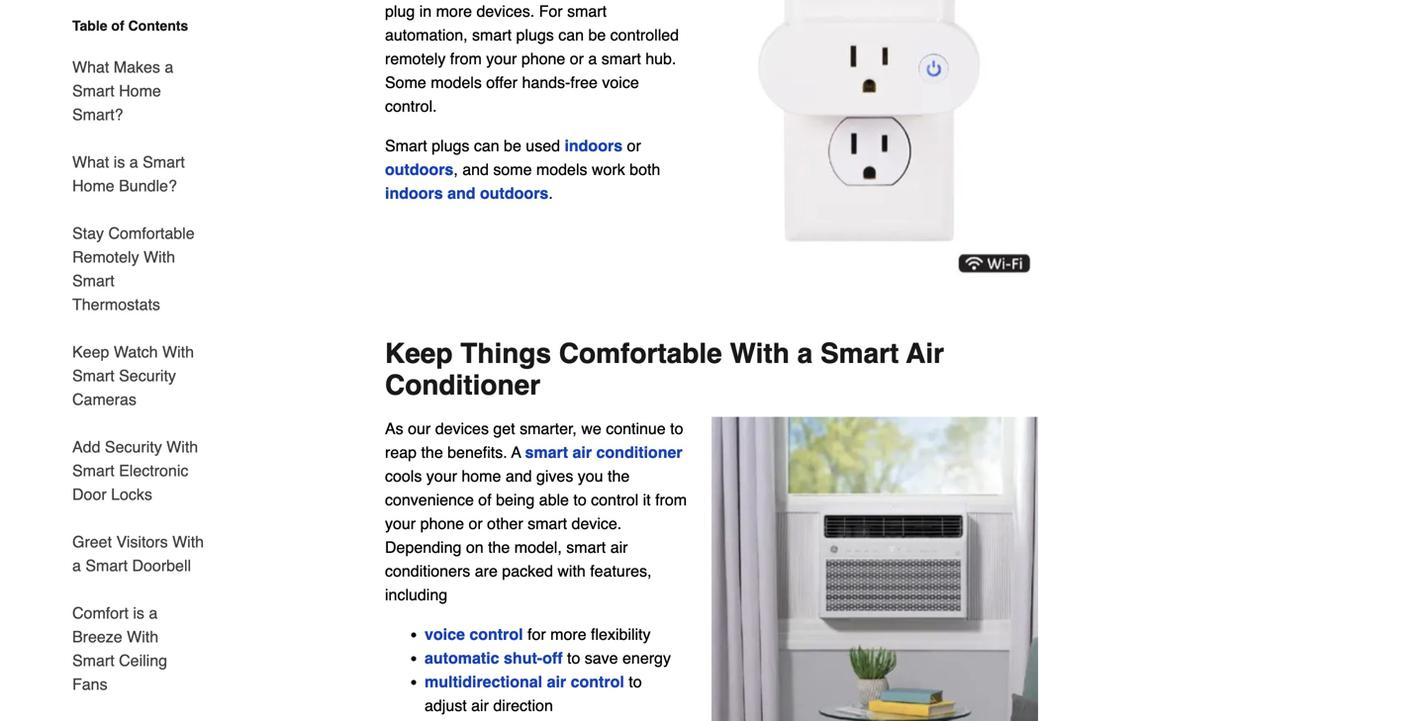Task type: locate. For each thing, give the bounding box(es) containing it.
is right comfort
[[133, 604, 144, 623]]

0 vertical spatial home
[[119, 82, 161, 100]]

smart down "greet"
[[85, 557, 128, 575]]

is inside comfort is a breeze with smart ceiling fans
[[133, 604, 144, 623]]

outdoors
[[385, 160, 454, 179], [480, 184, 549, 203]]

keep watch with smart security cameras
[[72, 343, 194, 409]]

greet visitors with a smart doorbell link
[[72, 519, 205, 590]]

2 what from the top
[[72, 153, 109, 171]]

0 vertical spatial what
[[72, 58, 109, 76]]

or inside smart plugs can be used indoors or outdoors , and some models work both indoors and outdoors .
[[627, 137, 641, 155]]

of
[[111, 18, 124, 34], [478, 491, 492, 509]]

air up the features,
[[610, 538, 628, 557]]

0 horizontal spatial keep
[[72, 343, 109, 361]]

control up automatic shut-off link
[[469, 626, 523, 644]]

can
[[474, 137, 499, 155]]

air
[[573, 443, 592, 462], [610, 538, 628, 557], [547, 673, 566, 691], [471, 697, 489, 715]]

table of contents
[[72, 18, 188, 34]]

smart down remotely
[[72, 272, 114, 290]]

devices
[[435, 420, 489, 438]]

of right table
[[111, 18, 124, 34]]

0 horizontal spatial your
[[385, 515, 416, 533]]

of down home
[[478, 491, 492, 509]]

1 horizontal spatial comfortable
[[559, 338, 722, 370]]

a white smart plug plugged into a white outlet. image
[[712, 0, 1038, 279]]

as our devices get smarter, we continue to reap the benefits. a
[[385, 420, 683, 462]]

1 horizontal spatial of
[[478, 491, 492, 509]]

keep up our
[[385, 338, 453, 370]]

0 vertical spatial outdoors
[[385, 160, 454, 179]]

smart air conditioner link
[[525, 443, 683, 462]]

1 horizontal spatial or
[[627, 137, 641, 155]]

you
[[578, 467, 603, 485]]

home
[[462, 467, 501, 485]]

indoors up work
[[565, 137, 623, 155]]

1 vertical spatial of
[[478, 491, 492, 509]]

,
[[454, 160, 458, 179]]

remotely
[[72, 248, 139, 266]]

to inside smart air conditioner cools your home and gives you the convenience of being able to control it from your phone or other smart device. depending on the model, smart air conditioners are packed with features, including
[[573, 491, 587, 509]]

your up convenience
[[426, 467, 457, 485]]

being
[[496, 491, 535, 509]]

home inside what makes a smart home smart?
[[119, 82, 161, 100]]

the for reap
[[421, 443, 443, 462]]

0 vertical spatial comfortable
[[108, 224, 195, 242]]

outdoors down plugs
[[385, 160, 454, 179]]

comfortable down the bundle?
[[108, 224, 195, 242]]

0 vertical spatial the
[[421, 443, 443, 462]]

and down a
[[506, 467, 532, 485]]

home down makes
[[119, 82, 161, 100]]

smart inside comfort is a breeze with smart ceiling fans
[[72, 652, 114, 670]]

greet visitors with a smart doorbell
[[72, 533, 204, 575]]

the right on
[[488, 538, 510, 557]]

the down smart air conditioner link
[[608, 467, 630, 485]]

conditioners
[[385, 562, 470, 581]]

0 horizontal spatial or
[[469, 515, 483, 533]]

air down multidirectional
[[471, 697, 489, 715]]

0 vertical spatial indoors
[[565, 137, 623, 155]]

a white g e smart air conditioner, a glass table, books, a plant, a green chair and white curtains. image
[[712, 417, 1038, 722]]

keep watch with smart security cameras link
[[72, 329, 205, 424]]

visitors
[[116, 533, 168, 551]]

keep inside keep things comfortable with a smart air conditioner
[[385, 338, 453, 370]]

0 horizontal spatial the
[[421, 443, 443, 462]]

with inside stay comfortable remotely with smart thermostats
[[144, 248, 175, 266]]

is up the bundle?
[[114, 153, 125, 171]]

smart up fans
[[72, 652, 114, 670]]

breeze
[[72, 628, 122, 646]]

security
[[119, 367, 176, 385], [105, 438, 162, 456]]

keep left watch
[[72, 343, 109, 361]]

smart down the "device."
[[566, 538, 606, 557]]

what for what is a smart home bundle?
[[72, 153, 109, 171]]

to down energy on the left of page
[[629, 673, 642, 691]]

control
[[591, 491, 639, 509], [469, 626, 523, 644], [571, 673, 624, 691]]

keep things comfortable with a smart air conditioner
[[385, 338, 944, 401]]

door
[[72, 485, 107, 504]]

adjust
[[425, 697, 467, 715]]

bundle?
[[119, 177, 177, 195]]

0 horizontal spatial of
[[111, 18, 124, 34]]

air
[[906, 338, 944, 370]]

and down ,
[[447, 184, 476, 203]]

outdoors down some at the top left of page
[[480, 184, 549, 203]]

a inside comfort is a breeze with smart ceiling fans
[[149, 604, 158, 623]]

multidirectional air control link
[[425, 673, 624, 691]]

with
[[144, 248, 175, 266], [730, 338, 790, 370], [162, 343, 194, 361], [166, 438, 198, 456], [172, 533, 204, 551], [127, 628, 158, 646]]

1 horizontal spatial keep
[[385, 338, 453, 370]]

a inside what makes a smart home smart?
[[165, 58, 173, 76]]

ceiling
[[119, 652, 167, 670]]

things
[[460, 338, 551, 370]]

smart inside smart plugs can be used indoors or outdoors , and some models work both indoors and outdoors .
[[385, 137, 427, 155]]

some
[[493, 160, 532, 179]]

with
[[558, 562, 586, 581]]

conditioner
[[385, 370, 540, 401]]

air up you
[[573, 443, 592, 462]]

1 vertical spatial is
[[133, 604, 144, 623]]

is
[[114, 153, 125, 171], [133, 604, 144, 623]]

thermostats
[[72, 295, 160, 314]]

2 vertical spatial and
[[506, 467, 532, 485]]

or up on
[[469, 515, 483, 533]]

the down our
[[421, 443, 443, 462]]

used
[[526, 137, 560, 155]]

security up electronic
[[105, 438, 162, 456]]

your up depending
[[385, 515, 416, 533]]

to inside as our devices get smarter, we continue to reap the benefits. a
[[670, 420, 683, 438]]

automatic
[[425, 649, 499, 668]]

control down save
[[571, 673, 624, 691]]

smart up outdoors link
[[385, 137, 427, 155]]

1 vertical spatial indoors
[[385, 184, 443, 203]]

1 what from the top
[[72, 58, 109, 76]]

home up stay
[[72, 177, 114, 195]]

a inside what is a smart home bundle?
[[129, 153, 138, 171]]

device.
[[572, 515, 622, 533]]

smart down smarter,
[[525, 443, 568, 462]]

smart up the smart?
[[72, 82, 114, 100]]

2 horizontal spatial the
[[608, 467, 630, 485]]

indoors
[[565, 137, 623, 155], [385, 184, 443, 203]]

1 vertical spatial control
[[469, 626, 523, 644]]

1 horizontal spatial your
[[426, 467, 457, 485]]

and right ,
[[462, 160, 489, 179]]

is inside what is a smart home bundle?
[[114, 153, 125, 171]]

comfortable up continue
[[559, 338, 722, 370]]

and
[[462, 160, 489, 179], [447, 184, 476, 203], [506, 467, 532, 485]]

1 vertical spatial comfortable
[[559, 338, 722, 370]]

the for you
[[608, 467, 630, 485]]

to right off
[[567, 649, 580, 668]]

1 vertical spatial the
[[608, 467, 630, 485]]

smart left air
[[820, 338, 899, 370]]

1 vertical spatial or
[[469, 515, 483, 533]]

smart up cameras
[[72, 367, 114, 385]]

0 vertical spatial is
[[114, 153, 125, 171]]

smart up the bundle?
[[143, 153, 185, 171]]

1 horizontal spatial outdoors
[[480, 184, 549, 203]]

smart inside what is a smart home bundle?
[[143, 153, 185, 171]]

1 vertical spatial home
[[72, 177, 114, 195]]

a inside keep things comfortable with a smart air conditioner
[[797, 338, 813, 370]]

what for what makes a smart home smart?
[[72, 58, 109, 76]]

from
[[655, 491, 687, 509]]

or
[[627, 137, 641, 155], [469, 515, 483, 533]]

1 horizontal spatial indoors
[[565, 137, 623, 155]]

0 horizontal spatial home
[[72, 177, 114, 195]]

indoors down outdoors link
[[385, 184, 443, 203]]

1 horizontal spatial the
[[488, 538, 510, 557]]

or up both
[[627, 137, 641, 155]]

comfortable inside keep things comfortable with a smart air conditioner
[[559, 338, 722, 370]]

1 vertical spatial security
[[105, 438, 162, 456]]

with inside add security with smart electronic door locks
[[166, 438, 198, 456]]

0 horizontal spatial comfortable
[[108, 224, 195, 242]]

voice control for more flexibility automatic shut-off to save energy
[[425, 626, 671, 668]]

0 horizontal spatial outdoors
[[385, 160, 454, 179]]

home
[[119, 82, 161, 100], [72, 177, 114, 195]]

to right able at bottom left
[[573, 491, 587, 509]]

home for bundle?
[[72, 177, 114, 195]]

keep for keep watch with smart security cameras
[[72, 343, 109, 361]]

0 vertical spatial control
[[591, 491, 639, 509]]

what down the smart?
[[72, 153, 109, 171]]

control up the "device."
[[591, 491, 639, 509]]

phone
[[420, 515, 464, 533]]

indoors and outdoors link
[[385, 184, 549, 203]]

1 horizontal spatial is
[[133, 604, 144, 623]]

voice
[[425, 626, 465, 644]]

0 vertical spatial or
[[627, 137, 641, 155]]

with inside comfort is a breeze with smart ceiling fans
[[127, 628, 158, 646]]

a for comfort is a breeze with smart ceiling fans
[[149, 604, 158, 623]]

add security with smart electronic door locks link
[[72, 424, 205, 519]]

smart up door
[[72, 462, 114, 480]]

1 vertical spatial your
[[385, 515, 416, 533]]

what inside what makes a smart home smart?
[[72, 58, 109, 76]]

including
[[385, 586, 448, 604]]

0 vertical spatial security
[[119, 367, 176, 385]]

automatic shut-off link
[[425, 649, 563, 668]]

0 vertical spatial of
[[111, 18, 124, 34]]

a inside the greet visitors with a smart doorbell
[[72, 557, 81, 575]]

home for smart?
[[119, 82, 161, 100]]

to right continue
[[670, 420, 683, 438]]

multidirectional air control
[[425, 673, 624, 691]]

add
[[72, 438, 100, 456]]

smart inside what makes a smart home smart?
[[72, 82, 114, 100]]

1 vertical spatial what
[[72, 153, 109, 171]]

smart down able at bottom left
[[528, 515, 567, 533]]

to adjust air direction
[[425, 673, 642, 715]]

1 horizontal spatial home
[[119, 82, 161, 100]]

home inside what is a smart home bundle?
[[72, 177, 114, 195]]

for
[[528, 626, 546, 644]]

we
[[581, 420, 602, 438]]

a for what is a smart home bundle?
[[129, 153, 138, 171]]

the
[[421, 443, 443, 462], [608, 467, 630, 485], [488, 538, 510, 557]]

keep inside keep watch with smart security cameras
[[72, 343, 109, 361]]

your
[[426, 467, 457, 485], [385, 515, 416, 533]]

what inside what is a smart home bundle?
[[72, 153, 109, 171]]

conditioner
[[596, 443, 683, 462]]

doorbell
[[132, 557, 191, 575]]

security down watch
[[119, 367, 176, 385]]

0 horizontal spatial is
[[114, 153, 125, 171]]

energy
[[623, 649, 671, 668]]

2 vertical spatial smart
[[566, 538, 606, 557]]

the inside as our devices get smarter, we continue to reap the benefits. a
[[421, 443, 443, 462]]

locks
[[111, 485, 152, 504]]

2 vertical spatial control
[[571, 673, 624, 691]]

what down table
[[72, 58, 109, 76]]



Task type: describe. For each thing, give the bounding box(es) containing it.
smart inside add security with smart electronic door locks
[[72, 462, 114, 480]]

convenience
[[385, 491, 474, 509]]

greet
[[72, 533, 112, 551]]

stay comfortable remotely with smart thermostats link
[[72, 210, 205, 329]]

electronic
[[119, 462, 188, 480]]

of inside smart air conditioner cools your home and gives you the convenience of being able to control it from your phone or other smart device. depending on the model, smart air conditioners are packed with features, including
[[478, 491, 492, 509]]

work
[[592, 160, 625, 179]]

gives
[[536, 467, 573, 485]]

1 vertical spatial and
[[447, 184, 476, 203]]

more
[[550, 626, 587, 644]]

packed
[[502, 562, 553, 581]]

comfort is a breeze with smart ceiling fans
[[72, 604, 167, 694]]

indoors link
[[565, 137, 623, 155]]

smart inside the greet visitors with a smart doorbell
[[85, 557, 128, 575]]

comfort is a breeze with smart ceiling fans link
[[72, 590, 205, 709]]

0 vertical spatial smart
[[525, 443, 568, 462]]

off
[[543, 649, 563, 668]]

with inside keep things comfortable with a smart air conditioner
[[730, 338, 790, 370]]

makes
[[114, 58, 160, 76]]

get
[[493, 420, 515, 438]]

add security with smart electronic door locks
[[72, 438, 198, 504]]

contents
[[128, 18, 188, 34]]

a
[[511, 443, 521, 462]]

direction
[[493, 697, 553, 715]]

cools
[[385, 467, 422, 485]]

model,
[[514, 538, 562, 557]]

.
[[549, 184, 553, 203]]

0 vertical spatial and
[[462, 160, 489, 179]]

and inside smart air conditioner cools your home and gives you the convenience of being able to control it from your phone or other smart device. depending on the model, smart air conditioners are packed with features, including
[[506, 467, 532, 485]]

keep for keep things comfortable with a smart air conditioner
[[385, 338, 453, 370]]

0 vertical spatial your
[[426, 467, 457, 485]]

air down off
[[547, 673, 566, 691]]

on
[[466, 538, 484, 557]]

features,
[[590, 562, 652, 581]]

as
[[385, 420, 403, 438]]

air inside to adjust air direction
[[471, 697, 489, 715]]

be
[[504, 137, 521, 155]]

to inside to adjust air direction
[[629, 673, 642, 691]]

control inside smart air conditioner cools your home and gives you the convenience of being able to control it from your phone or other smart device. depending on the model, smart air conditioners are packed with features, including
[[591, 491, 639, 509]]

shut-
[[504, 649, 543, 668]]

models
[[536, 160, 587, 179]]

other
[[487, 515, 523, 533]]

reap
[[385, 443, 417, 462]]

fans
[[72, 676, 107, 694]]

our
[[408, 420, 431, 438]]

1 vertical spatial smart
[[528, 515, 567, 533]]

outdoors link
[[385, 160, 454, 179]]

voice control link
[[425, 626, 523, 644]]

what is a smart home bundle? link
[[72, 139, 205, 210]]

smart plugs can be used indoors or outdoors , and some models work both indoors and outdoors .
[[385, 137, 660, 203]]

what is a smart home bundle?
[[72, 153, 185, 195]]

to inside voice control for more flexibility automatic shut-off to save energy
[[567, 649, 580, 668]]

smart inside stay comfortable remotely with smart thermostats
[[72, 272, 114, 290]]

comfortable inside stay comfortable remotely with smart thermostats
[[108, 224, 195, 242]]

comfort
[[72, 604, 129, 623]]

depending
[[385, 538, 462, 557]]

what makes a smart home smart? link
[[72, 44, 205, 139]]

cameras
[[72, 390, 136, 409]]

multidirectional
[[425, 673, 543, 691]]

benefits.
[[448, 443, 507, 462]]

1 vertical spatial outdoors
[[480, 184, 549, 203]]

smart inside keep watch with smart security cameras
[[72, 367, 114, 385]]

flexibility
[[591, 626, 651, 644]]

or inside smart air conditioner cools your home and gives you the convenience of being able to control it from your phone or other smart device. depending on the model, smart air conditioners are packed with features, including
[[469, 515, 483, 533]]

is for what
[[114, 153, 125, 171]]

with inside the greet visitors with a smart doorbell
[[172, 533, 204, 551]]

stay
[[72, 224, 104, 242]]

it
[[643, 491, 651, 509]]

2 vertical spatial the
[[488, 538, 510, 557]]

what makes a smart home smart?
[[72, 58, 173, 124]]

stay comfortable remotely with smart thermostats
[[72, 224, 195, 314]]

continue
[[606, 420, 666, 438]]

0 horizontal spatial indoors
[[385, 184, 443, 203]]

smart?
[[72, 105, 123, 124]]

is for comfort
[[133, 604, 144, 623]]

able
[[539, 491, 569, 509]]

with inside keep watch with smart security cameras
[[162, 343, 194, 361]]

save
[[585, 649, 618, 668]]

security inside keep watch with smart security cameras
[[119, 367, 176, 385]]

table of contents element
[[56, 16, 205, 722]]

watch
[[114, 343, 158, 361]]

smart inside keep things comfortable with a smart air conditioner
[[820, 338, 899, 370]]

table
[[72, 18, 107, 34]]

control inside voice control for more flexibility automatic shut-off to save energy
[[469, 626, 523, 644]]

smart air conditioner cools your home and gives you the convenience of being able to control it from your phone or other smart device. depending on the model, smart air conditioners are packed with features, including
[[385, 443, 687, 604]]

security inside add security with smart electronic door locks
[[105, 438, 162, 456]]

a for what makes a smart home smart?
[[165, 58, 173, 76]]

both
[[630, 160, 660, 179]]

are
[[475, 562, 498, 581]]



Task type: vqa. For each thing, say whether or not it's contained in the screenshot.
Installations
no



